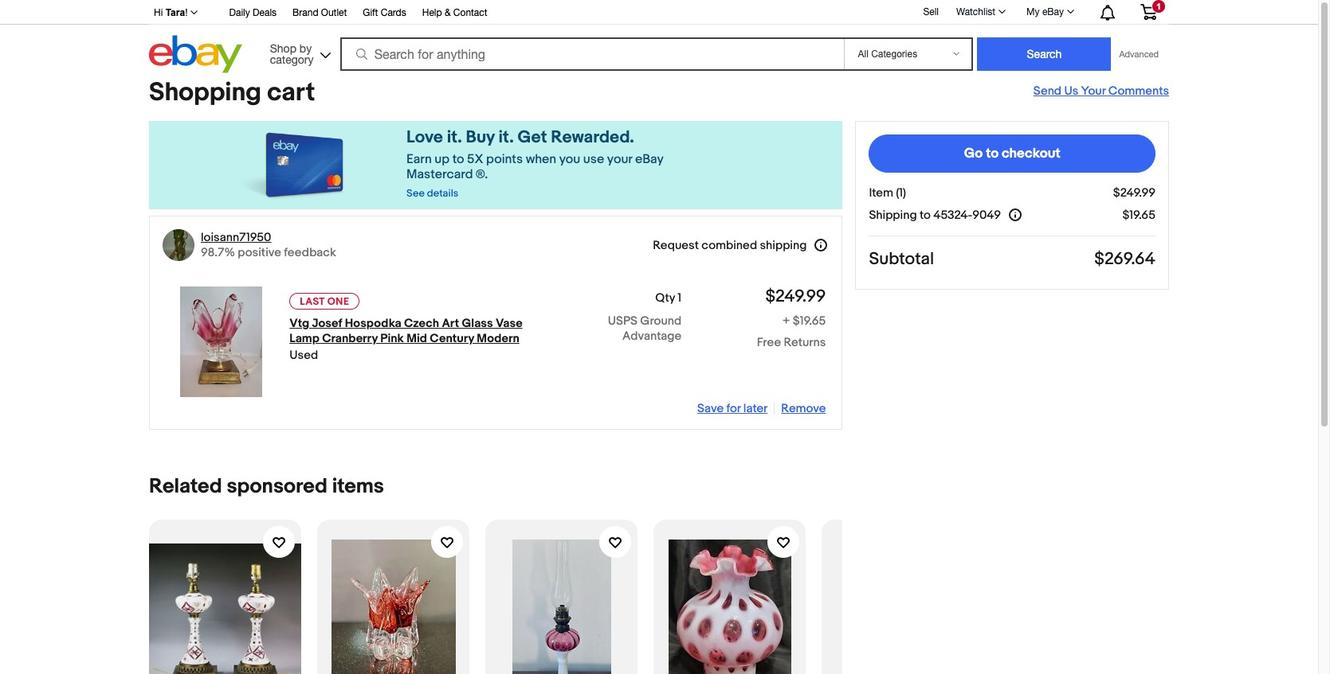 Task type: locate. For each thing, give the bounding box(es) containing it.
tara
[[165, 7, 185, 18]]

1 horizontal spatial it.
[[499, 128, 514, 148]]

by
[[299, 42, 312, 55]]

0 horizontal spatial $19.65
[[793, 314, 826, 329]]

outlet
[[321, 7, 347, 18]]

0 vertical spatial $249.99
[[1113, 186, 1156, 201]]

item
[[869, 186, 893, 201]]

request
[[653, 238, 699, 253]]

45324-
[[933, 208, 972, 223]]

to right up
[[452, 152, 464, 167]]

shipping to 45324-9049
[[869, 208, 1001, 223]]

2 it. from the left
[[499, 128, 514, 148]]

sell
[[923, 6, 939, 17]]

shipping
[[869, 208, 917, 223]]

0 horizontal spatial it.
[[447, 128, 462, 148]]

cart
[[267, 77, 315, 108]]

usps
[[608, 314, 638, 329]]

remove button
[[781, 402, 826, 417]]

!
[[185, 7, 188, 18]]

daily
[[229, 7, 250, 18]]

to left 45324-
[[920, 208, 931, 223]]

loisann71950
[[201, 230, 271, 245]]

to for shipping
[[920, 208, 931, 223]]

1 inside "link"
[[1156, 2, 1161, 11]]

josef
[[312, 316, 342, 332]]

it.
[[447, 128, 462, 148], [499, 128, 514, 148]]

mastercard image
[[235, 128, 350, 203]]

1 up advanced link on the top right
[[1156, 2, 1161, 11]]

ebay inside love it. buy it. get rewarded. earn up to 5x points when you use your ebay mastercard ®. see details
[[635, 152, 663, 167]]

1 it. from the left
[[447, 128, 462, 148]]

art
[[442, 316, 459, 332]]

it. up up
[[447, 128, 462, 148]]

rewarded.
[[551, 128, 634, 148]]

1 right the qty
[[678, 291, 681, 306]]

$249.99 for qty 1
[[765, 287, 826, 308]]

save for later
[[697, 402, 768, 417]]

cards
[[381, 7, 406, 18]]

advanced link
[[1111, 38, 1167, 70]]

1 vertical spatial 1
[[678, 291, 681, 306]]

last
[[300, 296, 325, 308]]

see
[[406, 187, 425, 200]]

to inside button
[[986, 146, 999, 162]]

you
[[559, 152, 580, 167]]

1 vertical spatial $249.99
[[765, 287, 826, 308]]

0 horizontal spatial $249.99
[[765, 287, 826, 308]]

it. up points
[[499, 128, 514, 148]]

category
[[270, 53, 314, 66]]

details
[[427, 187, 459, 200]]

$249.99 up the "$269.64"
[[1113, 186, 1156, 201]]

last one vtg josef hospodka czech art glass vase lamp cranberry pink mid century modern used
[[290, 296, 522, 363]]

0 horizontal spatial to
[[452, 152, 464, 167]]

earn
[[406, 152, 432, 167]]

go
[[964, 146, 983, 162]]

ebay right my at top
[[1042, 6, 1064, 18]]

$249.99 up + at the top of the page
[[765, 287, 826, 308]]

Search for anything text field
[[342, 39, 841, 69]]

vtg
[[290, 316, 309, 332]]

$19.65
[[1122, 208, 1156, 223], [793, 314, 826, 329]]

us
[[1064, 84, 1078, 99]]

shop by category button
[[263, 35, 334, 70]]

account navigation
[[145, 0, 1169, 25]]

one
[[327, 296, 349, 308]]

none submit inside shop by category "banner"
[[977, 37, 1111, 71]]

advantage
[[622, 329, 681, 344]]

remove
[[781, 402, 826, 417]]

gift cards
[[363, 7, 406, 18]]

1 horizontal spatial $19.65
[[1122, 208, 1156, 223]]

points
[[486, 152, 523, 167]]

shop by category banner
[[145, 0, 1169, 77]]

0 vertical spatial ebay
[[1042, 6, 1064, 18]]

2 horizontal spatial to
[[986, 146, 999, 162]]

advanced
[[1119, 49, 1159, 59]]

to right go
[[986, 146, 999, 162]]

0 horizontal spatial ebay
[[635, 152, 663, 167]]

1 horizontal spatial ebay
[[1042, 6, 1064, 18]]

hi
[[154, 7, 163, 18]]

cranberry
[[322, 332, 378, 347]]

1 vertical spatial ebay
[[635, 152, 663, 167]]

brand
[[293, 7, 318, 18]]

$19.65 up the "$269.64"
[[1122, 208, 1156, 223]]

1
[[1156, 2, 1161, 11], [678, 291, 681, 306]]

0 vertical spatial 1
[[1156, 2, 1161, 11]]

sell link
[[916, 6, 946, 17]]

daily deals link
[[229, 5, 277, 22]]

czech
[[404, 316, 439, 332]]

1 horizontal spatial to
[[920, 208, 931, 223]]

qty
[[655, 291, 675, 306]]

when
[[526, 152, 556, 167]]

1 horizontal spatial $249.99
[[1113, 186, 1156, 201]]

help
[[422, 7, 442, 18]]

$249.99
[[1113, 186, 1156, 201], [765, 287, 826, 308]]

ebay right your
[[635, 152, 663, 167]]

1 vertical spatial $19.65
[[793, 314, 826, 329]]

5x
[[467, 152, 483, 167]]

shop by category
[[270, 42, 314, 66]]

None submit
[[977, 37, 1111, 71]]

help & contact link
[[422, 5, 487, 22]]

your
[[1081, 84, 1106, 99]]

$19.65 up returns
[[793, 314, 826, 329]]

get
[[518, 128, 547, 148]]

1 horizontal spatial 1
[[1156, 2, 1161, 11]]

combined
[[702, 238, 757, 253]]

(1)
[[896, 186, 906, 201]]

ebay
[[1042, 6, 1064, 18], [635, 152, 663, 167]]

loisann71950 link
[[201, 230, 271, 245]]



Task type: vqa. For each thing, say whether or not it's contained in the screenshot.
'1'
yes



Task type: describe. For each thing, give the bounding box(es) containing it.
pink
[[380, 332, 404, 347]]

request combined shipping
[[653, 238, 807, 253]]

9049
[[972, 208, 1001, 223]]

vtg josef hospodka czech art glass vase lamp cranberry pink mid century modern image
[[180, 287, 262, 398]]

1 link
[[1131, 0, 1167, 23]]

my ebay link
[[1018, 2, 1081, 22]]

daily deals
[[229, 7, 277, 18]]

+
[[782, 314, 790, 329]]

later
[[743, 402, 768, 417]]

to inside love it. buy it. get rewarded. earn up to 5x points when you use your ebay mastercard ®. see details
[[452, 152, 464, 167]]

use
[[583, 152, 604, 167]]

send
[[1033, 84, 1062, 99]]

go to checkout button
[[869, 135, 1156, 173]]

usps ground advantage
[[608, 314, 681, 344]]

ground
[[640, 314, 681, 329]]

shop
[[270, 42, 296, 55]]

love it. buy it. get rewarded. earn up to 5x points when you use your ebay mastercard ®. see details
[[406, 128, 663, 200]]

gift cards link
[[363, 5, 406, 22]]

contact
[[453, 7, 487, 18]]

positive
[[238, 245, 281, 261]]

shopping cart
[[149, 77, 315, 108]]

mastercard
[[406, 167, 473, 182]]

item (1)
[[869, 186, 906, 201]]

items
[[332, 475, 384, 500]]

go to checkout
[[964, 146, 1060, 162]]

loisann71950 98.7% positive feedback
[[201, 230, 336, 261]]

ebay inside my ebay link
[[1042, 6, 1064, 18]]

®.
[[476, 167, 488, 182]]

to for go
[[986, 146, 999, 162]]

lamp
[[290, 332, 319, 347]]

sponsored
[[227, 475, 328, 500]]

for
[[726, 402, 741, 417]]

$249.99 for item (1)
[[1113, 186, 1156, 201]]

glass
[[462, 316, 493, 332]]

vtg josef hospodka czech art glass vase lamp cranberry pink mid century modern link
[[290, 316, 522, 347]]

$19.65 inside the + $19.65 free returns
[[793, 314, 826, 329]]

qty 1
[[655, 291, 681, 306]]

buy
[[466, 128, 495, 148]]

returns
[[784, 335, 826, 351]]

comments
[[1108, 84, 1169, 99]]

save for later button
[[697, 402, 768, 417]]

watchlist link
[[947, 2, 1013, 22]]

checkout
[[1002, 146, 1060, 162]]

+ $19.65 free returns
[[757, 314, 826, 351]]

hi tara !
[[154, 7, 188, 18]]

help & contact
[[422, 7, 487, 18]]

up
[[435, 152, 450, 167]]

shipping
[[760, 238, 807, 253]]

your
[[607, 152, 632, 167]]

related sponsored items
[[149, 475, 384, 500]]

send us your comments link
[[1033, 84, 1169, 99]]

loisann71950 image
[[163, 230, 194, 261]]

watchlist
[[956, 6, 995, 18]]

shopping
[[149, 77, 261, 108]]

deals
[[253, 7, 277, 18]]

vase
[[496, 316, 522, 332]]

brand outlet link
[[293, 5, 347, 22]]

love
[[406, 128, 443, 148]]

my ebay
[[1026, 6, 1064, 18]]

used
[[290, 348, 318, 363]]

gift
[[363, 7, 378, 18]]

0 vertical spatial $19.65
[[1122, 208, 1156, 223]]

brand outlet
[[293, 7, 347, 18]]

century
[[430, 332, 474, 347]]

98.7%
[[201, 245, 235, 261]]

send us your comments
[[1033, 84, 1169, 99]]

$269.64
[[1094, 249, 1156, 270]]

0 horizontal spatial 1
[[678, 291, 681, 306]]

related
[[149, 475, 222, 500]]

modern
[[477, 332, 519, 347]]

subtotal
[[869, 249, 934, 270]]

my
[[1026, 6, 1040, 18]]



